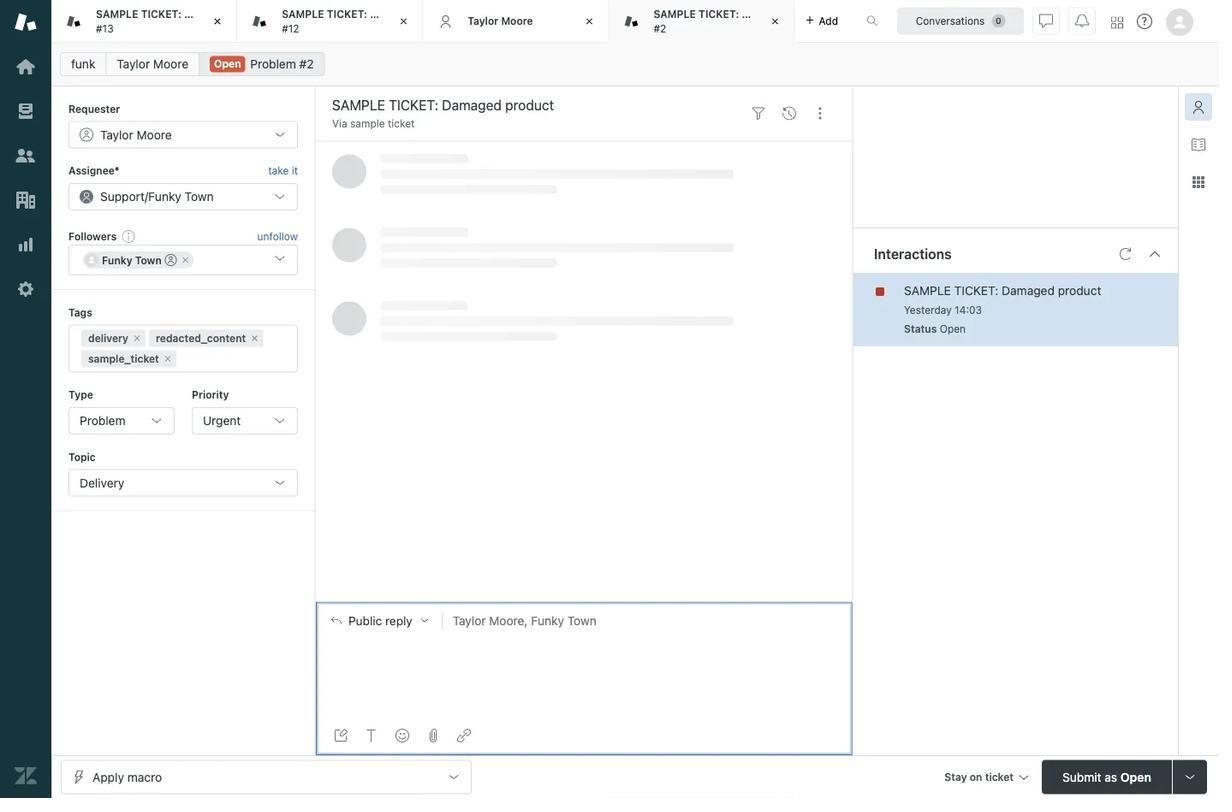 Task type: vqa. For each thing, say whether or not it's contained in the screenshot.
Example
no



Task type: locate. For each thing, give the bounding box(es) containing it.
1 vertical spatial funky
[[102, 254, 132, 266]]

1 close image from the left
[[209, 13, 226, 30]]

2 close image from the left
[[767, 13, 784, 30]]

#2 down sample ticket: cancel order #12
[[299, 57, 314, 71]]

close image up secondary element
[[581, 13, 598, 30]]

sample inside sample ticket: damaged product #2
[[654, 8, 696, 20]]

#12
[[282, 22, 299, 34]]

apps image
[[1192, 176, 1206, 189]]

sample up "#12"
[[282, 8, 324, 20]]

2 close image from the left
[[581, 13, 598, 30]]

1 vertical spatial #2
[[299, 57, 314, 71]]

funk
[[71, 57, 95, 71]]

product inside sample ticket: damaged product #2
[[793, 8, 832, 20]]

funky for taylor
[[531, 614, 564, 628]]

#2 up secondary element
[[654, 22, 666, 34]]

taylor moore right order
[[468, 15, 533, 27]]

0 vertical spatial taylor moore
[[468, 15, 533, 27]]

open down yesterday 14:03 text box
[[940, 323, 966, 335]]

0 vertical spatial product
[[793, 8, 832, 20]]

moore inside tab
[[501, 15, 533, 27]]

problem inside secondary element
[[250, 57, 296, 71]]

1 horizontal spatial product
[[1058, 284, 1101, 298]]

funky right moore,
[[531, 614, 564, 628]]

2 tab from the left
[[609, 0, 832, 43]]

0 horizontal spatial close image
[[209, 13, 226, 30]]

1 horizontal spatial open
[[940, 323, 966, 335]]

taylor moore for 'requester' element
[[100, 127, 172, 142]]

apply macro
[[92, 771, 162, 785]]

0 horizontal spatial funky
[[102, 254, 132, 266]]

town down hide composer icon
[[568, 614, 597, 628]]

Yesterday 14:03 text field
[[904, 304, 982, 316]]

taylor inside 'requester' element
[[100, 127, 133, 142]]

moore,
[[489, 614, 528, 628]]

funkytownclown1@gmail.com image
[[85, 254, 98, 267]]

remove image
[[180, 255, 191, 266], [132, 334, 142, 344], [249, 334, 260, 344]]

0 horizontal spatial damaged
[[742, 8, 790, 20]]

zendesk support image
[[15, 11, 37, 33]]

ticket: inside the sample ticket: damaged product yesterday 14:03 status open
[[954, 284, 999, 298]]

close image left "#12"
[[209, 13, 226, 30]]

0 vertical spatial #2
[[654, 22, 666, 34]]

0 vertical spatial moore
[[501, 15, 533, 27]]

sample
[[282, 8, 324, 20], [654, 8, 696, 20], [904, 284, 951, 298]]

followers
[[68, 230, 117, 242]]

1 vertical spatial town
[[135, 254, 162, 266]]

funky town
[[102, 254, 162, 266]]

organizations image
[[15, 189, 37, 211]]

1 horizontal spatial ticket:
[[699, 8, 739, 20]]

#2 inside sample ticket: damaged product #2
[[654, 22, 666, 34]]

assignee* element
[[68, 183, 298, 210]]

submit as open
[[1063, 771, 1152, 785]]

close image inside taylor moore tab
[[581, 13, 598, 30]]

ticket for via sample ticket
[[388, 118, 415, 130]]

taylor
[[468, 15, 498, 27], [117, 57, 150, 71], [100, 127, 133, 142], [453, 614, 486, 628]]

unfollow
[[257, 230, 298, 242]]

0 vertical spatial ticket
[[388, 118, 415, 130]]

0 horizontal spatial #2
[[299, 57, 314, 71]]

taylor down #13 tab
[[117, 57, 150, 71]]

taylor moore link
[[106, 52, 200, 76]]

/
[[145, 189, 148, 204]]

1 horizontal spatial damaged
[[1002, 284, 1055, 298]]

1 vertical spatial damaged
[[1002, 284, 1055, 298]]

0 vertical spatial town
[[185, 189, 214, 204]]

close image for taylor moore tab
[[581, 13, 598, 30]]

sample ticket: cancel order #12
[[282, 8, 435, 34]]

funky right support on the left top of the page
[[148, 189, 181, 204]]

remove image up the sample_ticket
[[132, 334, 142, 344]]

problem down the type
[[80, 414, 125, 428]]

tabs tab list
[[51, 0, 848, 43]]

1 vertical spatial taylor moore
[[117, 57, 188, 71]]

get help image
[[1137, 14, 1152, 29]]

taylor moore, funky town button
[[442, 612, 853, 630]]

1 vertical spatial problem
[[80, 414, 125, 428]]

add link (cmd k) image
[[457, 729, 471, 743]]

close image for damaged
[[767, 13, 784, 30]]

town inside button
[[568, 614, 597, 628]]

#2
[[654, 22, 666, 34], [299, 57, 314, 71]]

product inside the sample ticket: damaged product yesterday 14:03 status open
[[1058, 284, 1101, 298]]

priority
[[192, 389, 229, 401]]

sample up secondary element
[[654, 8, 696, 20]]

get started image
[[15, 56, 37, 78]]

product
[[793, 8, 832, 20], [1058, 284, 1101, 298]]

taylor right order
[[468, 15, 498, 27]]

moore
[[501, 15, 533, 27], [153, 57, 188, 71], [137, 127, 172, 142]]

topic
[[68, 451, 96, 463]]

ticket right sample
[[388, 118, 415, 130]]

sample inside the sample ticket: damaged product yesterday 14:03 status open
[[904, 284, 951, 298]]

2 vertical spatial funky
[[531, 614, 564, 628]]

open right as
[[1121, 771, 1152, 785]]

funky inside button
[[531, 614, 564, 628]]

open inside secondary element
[[214, 58, 241, 70]]

taylor moore down requester
[[100, 127, 172, 142]]

reply
[[385, 614, 412, 628]]

1 horizontal spatial #2
[[654, 22, 666, 34]]

order
[[407, 8, 435, 20]]

0 horizontal spatial town
[[135, 254, 162, 266]]

ticket right on
[[985, 772, 1014, 784]]

remove image
[[163, 354, 173, 364]]

as
[[1105, 771, 1117, 785]]

unfollow button
[[257, 229, 298, 244]]

problem button
[[68, 408, 175, 435]]

0 horizontal spatial tab
[[237, 0, 435, 43]]

0 horizontal spatial close image
[[395, 13, 412, 30]]

sample inside sample ticket: cancel order #12
[[282, 8, 324, 20]]

town left user is an agent icon
[[135, 254, 162, 266]]

status
[[904, 323, 937, 335]]

funky inside assignee* element
[[148, 189, 181, 204]]

2 horizontal spatial ticket:
[[954, 284, 999, 298]]

1 vertical spatial open
[[940, 323, 966, 335]]

open
[[214, 58, 241, 70], [940, 323, 966, 335], [1121, 771, 1152, 785]]

taylor left moore,
[[453, 614, 486, 628]]

delivery
[[88, 333, 128, 345]]

0 horizontal spatial problem
[[80, 414, 125, 428]]

redacted_content
[[156, 333, 246, 345]]

info on adding followers image
[[122, 229, 135, 243]]

via sample ticket
[[332, 118, 415, 130]]

1 horizontal spatial tab
[[609, 0, 832, 43]]

1 horizontal spatial close image
[[767, 13, 784, 30]]

funky
[[148, 189, 181, 204], [102, 254, 132, 266], [531, 614, 564, 628]]

problem inside popup button
[[80, 414, 125, 428]]

yesterday
[[904, 304, 952, 316]]

problem down "#12"
[[250, 57, 296, 71]]

stay on ticket button
[[937, 761, 1035, 798]]

2 horizontal spatial open
[[1121, 771, 1152, 785]]

taylor moore inside tab
[[468, 15, 533, 27]]

funky right funkytownclown1@gmail.com image
[[102, 254, 132, 266]]

stay on ticket
[[945, 772, 1014, 784]]

moore inside 'requester' element
[[137, 127, 172, 142]]

ticket: inside sample ticket: cancel order #12
[[327, 8, 367, 20]]

damaged
[[742, 8, 790, 20], [1002, 284, 1055, 298]]

2 horizontal spatial funky
[[531, 614, 564, 628]]

0 horizontal spatial product
[[793, 8, 832, 20]]

14:03
[[955, 304, 982, 316]]

taylor moore, funky town
[[453, 614, 597, 628]]

2 vertical spatial moore
[[137, 127, 172, 142]]

via
[[332, 118, 347, 130]]

tags
[[68, 307, 92, 319]]

1 vertical spatial product
[[1058, 284, 1101, 298]]

open left problem #2
[[214, 58, 241, 70]]

1 horizontal spatial sample
[[654, 8, 696, 20]]

problem
[[250, 57, 296, 71], [80, 414, 125, 428]]

town right the /
[[185, 189, 214, 204]]

1 tab from the left
[[237, 0, 435, 43]]

zendesk products image
[[1111, 17, 1123, 29]]

remove image right redacted_content
[[249, 334, 260, 344]]

town
[[185, 189, 214, 204], [135, 254, 162, 266], [568, 614, 597, 628]]

2 horizontal spatial remove image
[[249, 334, 260, 344]]

stay
[[945, 772, 967, 784]]

taylor moore tab
[[423, 0, 609, 43]]

0 vertical spatial open
[[214, 58, 241, 70]]

ticket:
[[327, 8, 367, 20], [699, 8, 739, 20], [954, 284, 999, 298]]

public reply button
[[316, 603, 442, 639]]

taylor moore
[[468, 15, 533, 27], [117, 57, 188, 71], [100, 127, 172, 142]]

hide composer image
[[577, 595, 591, 609]]

taylor moore for taylor moore tab
[[468, 15, 533, 27]]

damaged for sample ticket: damaged product #2
[[742, 8, 790, 20]]

ticket
[[388, 118, 415, 130], [985, 772, 1014, 784]]

cancel
[[370, 8, 405, 20]]

1 horizontal spatial funky
[[148, 189, 181, 204]]

1 horizontal spatial town
[[185, 189, 214, 204]]

0 vertical spatial funky
[[148, 189, 181, 204]]

1 vertical spatial moore
[[153, 57, 188, 71]]

2 horizontal spatial sample
[[904, 284, 951, 298]]

damaged inside sample ticket: damaged product #2
[[742, 8, 790, 20]]

macro
[[127, 771, 162, 785]]

remove image for redacted_content
[[249, 334, 260, 344]]

0 vertical spatial problem
[[250, 57, 296, 71]]

0 horizontal spatial open
[[214, 58, 241, 70]]

1 horizontal spatial problem
[[250, 57, 296, 71]]

zendesk image
[[15, 765, 37, 788]]

close image
[[395, 13, 412, 30], [767, 13, 784, 30]]

ticket inside dropdown button
[[985, 772, 1014, 784]]

damaged inside the sample ticket: damaged product yesterday 14:03 status open
[[1002, 284, 1055, 298]]

take it button
[[268, 162, 298, 180]]

close image inside #13 tab
[[209, 13, 226, 30]]

town inside assignee* element
[[185, 189, 214, 204]]

2 vertical spatial taylor moore
[[100, 127, 172, 142]]

0 vertical spatial damaged
[[742, 8, 790, 20]]

damaged for sample ticket: damaged product yesterday 14:03 status open
[[1002, 284, 1055, 298]]

tab containing sample ticket: cancel order
[[237, 0, 435, 43]]

format text image
[[365, 729, 378, 743]]

views image
[[15, 100, 37, 122]]

1 vertical spatial ticket
[[985, 772, 1014, 784]]

insert emojis image
[[396, 729, 409, 743]]

remove image right user is an agent icon
[[180, 255, 191, 266]]

ticket: inside sample ticket: damaged product #2
[[699, 8, 739, 20]]

sample up yesterday
[[904, 284, 951, 298]]

1 horizontal spatial close image
[[581, 13, 598, 30]]

2 vertical spatial town
[[568, 614, 597, 628]]

events image
[[783, 107, 796, 120]]

taylor inside button
[[453, 614, 486, 628]]

1 close image from the left
[[395, 13, 412, 30]]

product for sample ticket: damaged product #2
[[793, 8, 832, 20]]

0 horizontal spatial ticket
[[388, 118, 415, 130]]

public reply
[[348, 614, 412, 628]]

taylor moore inside secondary element
[[117, 57, 188, 71]]

tab containing sample ticket: damaged product
[[609, 0, 832, 43]]

0 horizontal spatial ticket:
[[327, 8, 367, 20]]

2 horizontal spatial town
[[568, 614, 597, 628]]

close image
[[209, 13, 226, 30], [581, 13, 598, 30]]

0 horizontal spatial sample
[[282, 8, 324, 20]]

0 horizontal spatial remove image
[[132, 334, 142, 344]]

1 horizontal spatial ticket
[[985, 772, 1014, 784]]

taylor down requester
[[100, 127, 133, 142]]

tab
[[237, 0, 435, 43], [609, 0, 832, 43]]

taylor moore inside 'requester' element
[[100, 127, 172, 142]]

taylor moore down #13 tab
[[117, 57, 188, 71]]



Task type: describe. For each thing, give the bounding box(es) containing it.
problem #2
[[250, 57, 314, 71]]

ticket: for sample ticket: cancel order #12
[[327, 8, 367, 20]]

take
[[268, 165, 289, 177]]

open inside the sample ticket: damaged product yesterday 14:03 status open
[[940, 323, 966, 335]]

sample for sample ticket: damaged product #2
[[654, 8, 696, 20]]

take it
[[268, 165, 298, 177]]

support / funky town
[[100, 189, 214, 204]]

close image for cancel
[[395, 13, 412, 30]]

it
[[292, 165, 298, 177]]

add
[[819, 15, 838, 27]]

sample for sample ticket: cancel order #12
[[282, 8, 324, 20]]

ticket: for sample ticket: damaged product #2
[[699, 8, 739, 20]]

reporting image
[[15, 234, 37, 256]]

moore for 'requester' element
[[137, 127, 172, 142]]

1 horizontal spatial remove image
[[180, 255, 191, 266]]

sample for sample ticket: damaged product yesterday 14:03 status open
[[904, 284, 951, 298]]

sample ticket: damaged product yesterday 14:03 status open
[[904, 284, 1101, 335]]

draft mode image
[[334, 729, 348, 743]]

button displays agent's chat status as invisible. image
[[1039, 14, 1053, 28]]

taylor inside tab
[[468, 15, 498, 27]]

Subject field
[[329, 95, 740, 116]]

town inside option
[[135, 254, 162, 266]]

#2 inside secondary element
[[299, 57, 314, 71]]

public
[[348, 614, 382, 628]]

sample_ticket
[[88, 353, 159, 365]]

support
[[100, 189, 145, 204]]

apply
[[92, 771, 124, 785]]

funky inside option
[[102, 254, 132, 266]]

remove image for delivery
[[132, 334, 142, 344]]

main element
[[0, 0, 51, 799]]

interactions
[[874, 246, 952, 262]]

on
[[970, 772, 982, 784]]

funky for support
[[148, 189, 181, 204]]

product for sample ticket: damaged product yesterday 14:03 status open
[[1058, 284, 1101, 298]]

type
[[68, 389, 93, 401]]

town for taylor moore, funky town
[[568, 614, 597, 628]]

add button
[[795, 0, 848, 42]]

add attachment image
[[426, 729, 440, 743]]

problem for problem #2
[[250, 57, 296, 71]]

#13 tab
[[51, 0, 237, 43]]

knowledge image
[[1192, 138, 1206, 152]]

sample ticket: damaged product #2
[[654, 8, 832, 34]]

funk link
[[60, 52, 107, 76]]

ticket for stay on ticket
[[985, 772, 1014, 784]]

user is an agent image
[[165, 254, 177, 266]]

2 vertical spatial open
[[1121, 771, 1152, 785]]

secondary element
[[51, 47, 1219, 81]]

ticket: for sample ticket: damaged product yesterday 14:03 status open
[[954, 284, 999, 298]]

delivery
[[80, 476, 124, 490]]

urgent button
[[192, 408, 298, 435]]

sample
[[350, 118, 385, 130]]

customer context image
[[1192, 100, 1206, 114]]

moore inside secondary element
[[153, 57, 188, 71]]

ticket actions image
[[813, 107, 827, 120]]

conversations button
[[897, 7, 1024, 35]]

filter image
[[752, 107, 765, 120]]

#13
[[96, 22, 114, 34]]

moore for taylor moore tab
[[501, 15, 533, 27]]

taylor inside secondary element
[[117, 57, 150, 71]]

conversations
[[916, 15, 985, 27]]

displays possible ticket submission types image
[[1183, 771, 1197, 785]]

notifications image
[[1075, 14, 1089, 28]]

funky town option
[[83, 252, 194, 269]]

submit
[[1063, 771, 1102, 785]]

requester element
[[68, 121, 298, 148]]

topic element
[[68, 470, 298, 497]]

close image for #13 tab
[[209, 13, 226, 30]]

assignee*
[[68, 165, 120, 177]]

problem for problem
[[80, 414, 125, 428]]

town for support / funky town
[[185, 189, 214, 204]]

requester
[[68, 103, 120, 115]]

admin image
[[15, 278, 37, 301]]

customers image
[[15, 145, 37, 167]]

followers element
[[68, 245, 298, 276]]

urgent
[[203, 414, 241, 428]]



